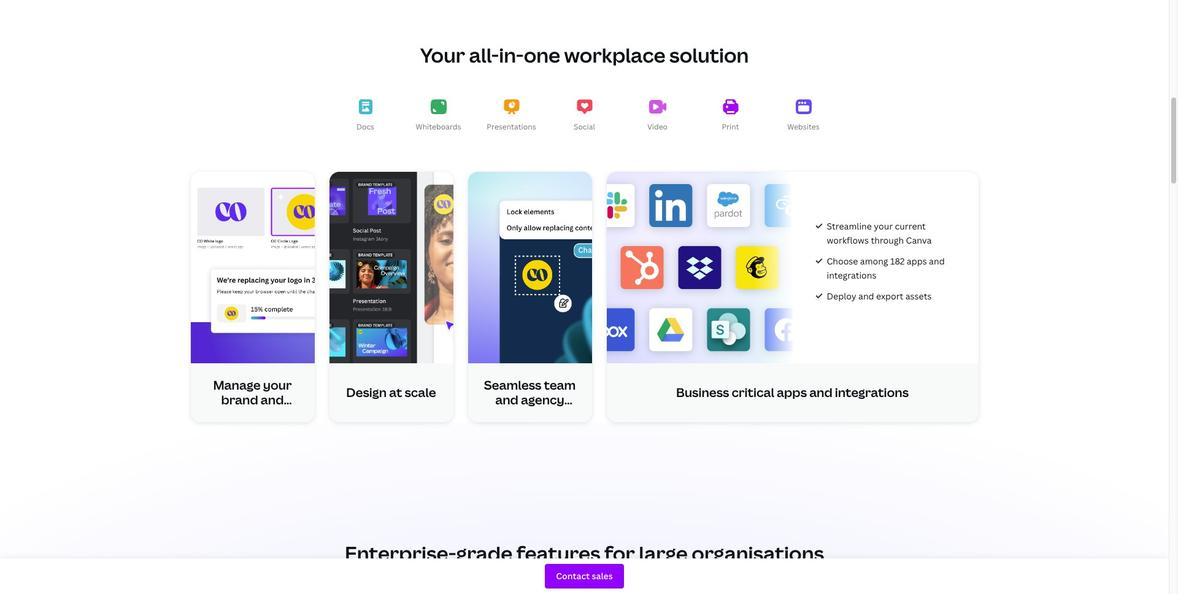 Task type: vqa. For each thing, say whether or not it's contained in the screenshot.
but on the bottom left of page
no



Task type: locate. For each thing, give the bounding box(es) containing it.
1 vertical spatial assets
[[233, 406, 272, 423]]

your right brand
[[263, 377, 292, 394]]

apps right critical
[[777, 384, 808, 401]]

print
[[722, 121, 740, 132]]

your inside manage your brand and assets
[[263, 377, 292, 394]]

your all-in-one workplace solution
[[420, 42, 749, 68]]

and
[[930, 256, 945, 267], [859, 290, 875, 302], [810, 384, 833, 401], [261, 392, 284, 408], [496, 392, 519, 408]]

integrations inside choose among 182 apps and integrations
[[827, 269, 877, 281]]

0 vertical spatial your
[[875, 221, 894, 232]]

video
[[648, 121, 668, 132]]

0 horizontal spatial assets
[[233, 406, 272, 423]]

assets down manage
[[233, 406, 272, 423]]

apps
[[907, 256, 928, 267], [777, 384, 808, 401]]

1 vertical spatial your
[[263, 377, 292, 394]]

1 horizontal spatial your
[[875, 221, 894, 232]]

at
[[389, 384, 402, 401]]

0 horizontal spatial your
[[263, 377, 292, 394]]

0 vertical spatial assets
[[906, 290, 932, 302]]

in-
[[499, 42, 524, 68]]

apps right 182
[[907, 256, 928, 267]]

deploy
[[827, 290, 857, 302]]

0 vertical spatial integrations
[[827, 269, 877, 281]]

collaboration
[[489, 406, 571, 423]]

your for and
[[263, 377, 292, 394]]

your up through
[[875, 221, 894, 232]]

0 vertical spatial apps
[[907, 256, 928, 267]]

assets inside manage your brand and assets
[[233, 406, 272, 423]]

features
[[517, 540, 601, 567]]

1 horizontal spatial assets
[[906, 290, 932, 302]]

scale
[[405, 384, 436, 401]]

integrations
[[827, 269, 877, 281], [836, 384, 909, 401]]

assets right export
[[906, 290, 932, 302]]

your
[[875, 221, 894, 232], [263, 377, 292, 394]]

choose
[[827, 256, 859, 267]]

organisations
[[692, 540, 825, 567]]

apps inside choose among 182 apps and integrations
[[907, 256, 928, 267]]

1 vertical spatial apps
[[777, 384, 808, 401]]

assets
[[906, 290, 932, 302], [233, 406, 272, 423]]

workflows
[[827, 234, 870, 246]]

current
[[896, 221, 927, 232]]

brand
[[221, 392, 258, 408]]

agency
[[521, 392, 565, 408]]

your inside streamline your current workflows through canva
[[875, 221, 894, 232]]

streamline
[[827, 221, 872, 232]]

1 vertical spatial integrations
[[836, 384, 909, 401]]

1 horizontal spatial apps
[[907, 256, 928, 267]]

manage
[[213, 377, 261, 394]]

0 horizontal spatial apps
[[777, 384, 808, 401]]

design at scale
[[346, 384, 436, 401]]

presentations
[[487, 121, 536, 132]]



Task type: describe. For each thing, give the bounding box(es) containing it.
among
[[861, 256, 889, 267]]

and inside manage your brand and assets
[[261, 392, 284, 408]]

through
[[872, 234, 905, 246]]

seamless
[[484, 377, 542, 394]]

large
[[639, 540, 688, 567]]

manage your brand and assets
[[213, 377, 292, 423]]

solution
[[670, 42, 749, 68]]

choose among 182 apps and integrations
[[827, 256, 945, 281]]

whiteboards
[[416, 121, 461, 132]]

business critical apps and integrations
[[677, 384, 909, 401]]

your for workflows
[[875, 221, 894, 232]]

export
[[877, 290, 904, 302]]

for
[[605, 540, 635, 567]]

one
[[524, 42, 561, 68]]

social
[[574, 121, 596, 132]]

enterprise-
[[345, 540, 456, 567]]

and inside seamless team and agency collaboration
[[496, 392, 519, 408]]

all-
[[470, 42, 499, 68]]

seamless team and agency collaboration
[[484, 377, 576, 423]]

design
[[346, 384, 387, 401]]

workplace
[[565, 42, 666, 68]]

critical
[[732, 384, 775, 401]]

and inside choose among 182 apps and integrations
[[930, 256, 945, 267]]

grade
[[456, 540, 513, 567]]

streamline your current workflows through canva
[[827, 221, 932, 246]]

deploy and export assets
[[827, 290, 932, 302]]

182
[[891, 256, 905, 267]]

your
[[420, 42, 465, 68]]

business
[[677, 384, 730, 401]]

team
[[544, 377, 576, 394]]

docs
[[357, 121, 375, 132]]

enterprise-grade features for large organisations
[[345, 540, 825, 567]]

canva
[[907, 234, 932, 246]]

websites
[[788, 121, 820, 132]]



